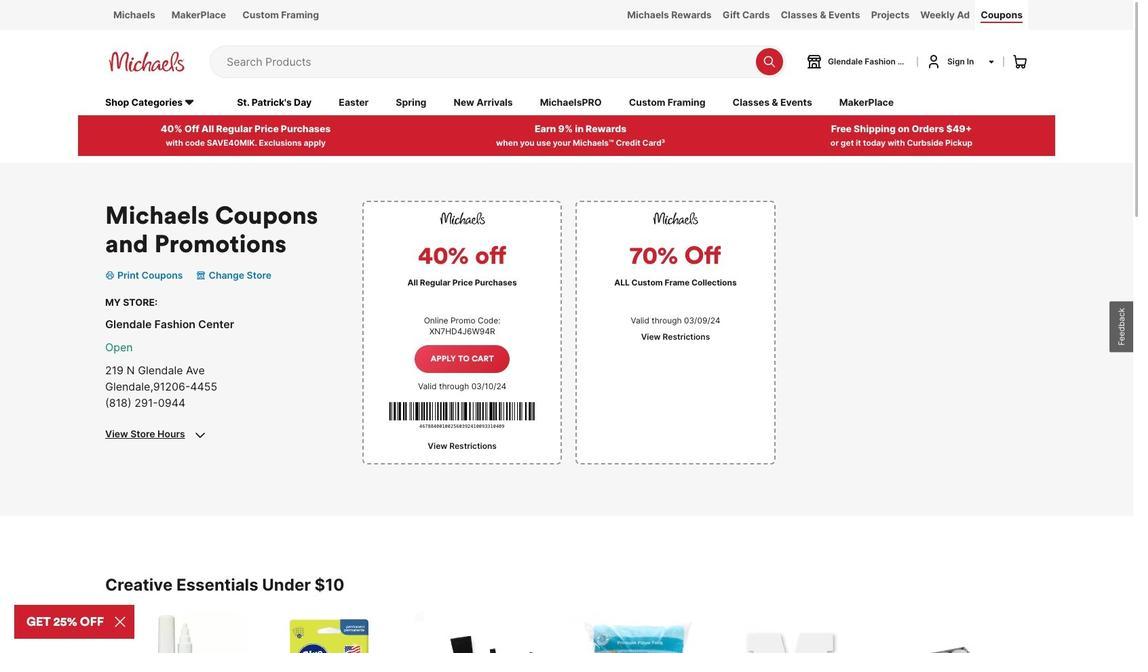 Task type: describe. For each thing, give the bounding box(es) containing it.
Search Input field
[[227, 46, 750, 77]]

basic elements™ white 6-hour unscented tealights by ashland® image
[[876, 612, 1017, 654]]

foam brush variety 25 piece set by craft smart® image
[[414, 612, 554, 654]]

tabler image
[[192, 428, 208, 444]]



Task type: vqa. For each thing, say whether or not it's contained in the screenshot.
So
no



Task type: locate. For each thing, give the bounding box(es) containing it.
search button image
[[763, 55, 777, 68]]

13" white wood letter by make market® image
[[722, 612, 862, 654]]

premium pillow form by loops & threads™ image
[[568, 612, 708, 654]]

marvy® uchida chisel tip bistro chalk marker image
[[105, 612, 246, 654]]

glue dots® mini dots™ image
[[259, 612, 400, 654]]



